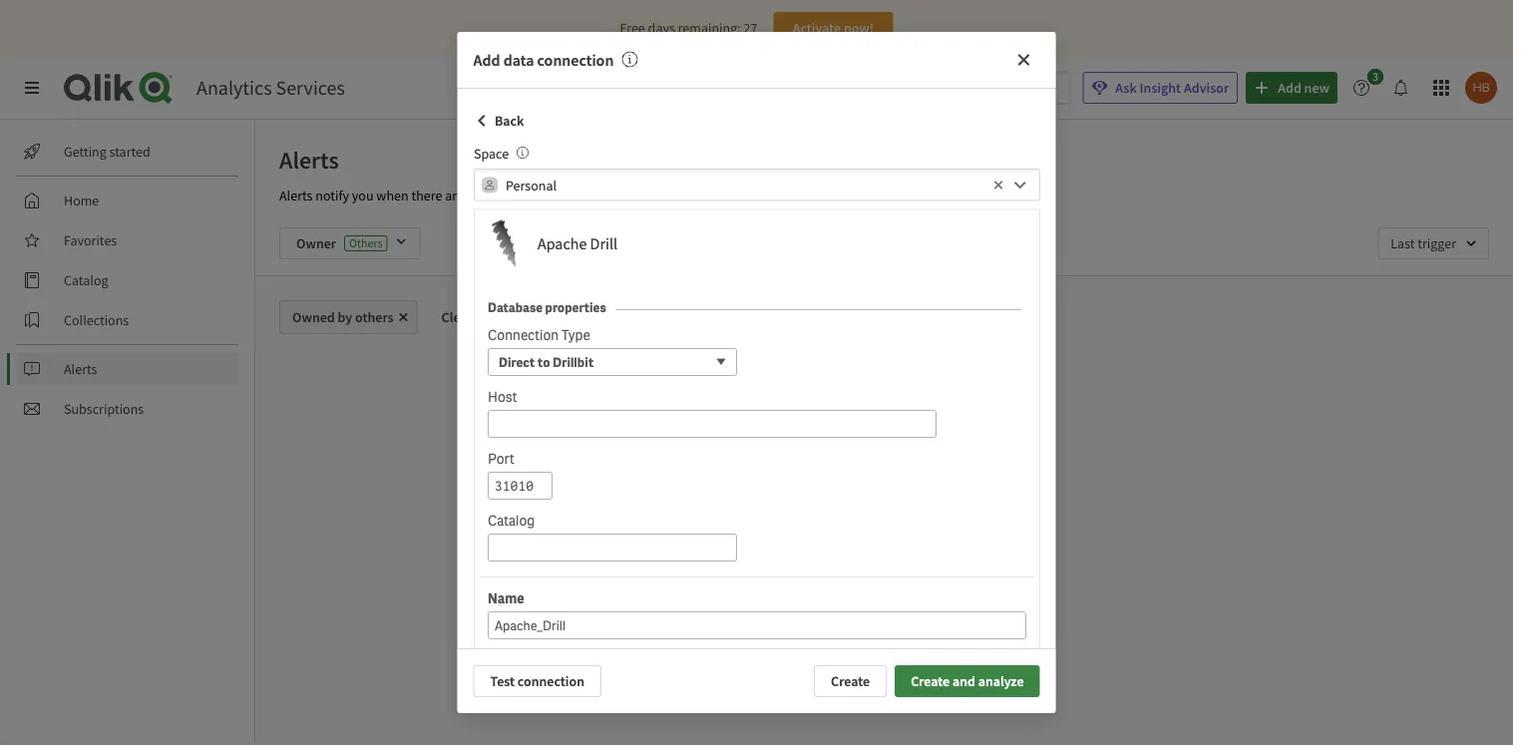 Task type: vqa. For each thing, say whether or not it's contained in the screenshot.
HOWARD BROWN element for second More actions icon from the right
no



Task type: locate. For each thing, give the bounding box(es) containing it.
test connection
[[490, 673, 585, 691]]

home link
[[16, 185, 239, 217]]

your
[[593, 187, 620, 205], [840, 547, 867, 565]]

analytics
[[197, 75, 272, 100]]

filters
[[926, 547, 959, 565]]

connection
[[537, 50, 614, 70], [518, 673, 585, 691]]

0 vertical spatial are
[[445, 187, 464, 205]]

you inside the try adjusting your search or filters to find what you are looking for.
[[841, 567, 863, 585]]

back button
[[474, 105, 524, 137]]

1 vertical spatial your
[[840, 547, 867, 565]]

find
[[977, 547, 1000, 565]]

choose the space to which you would like to add this connection. a space allows you to share and control access to items. tooltip
[[509, 145, 529, 163]]

looking
[[887, 567, 931, 585]]

to
[[962, 547, 974, 565]]

1 vertical spatial connection
[[518, 673, 585, 691]]

close sidebar menu image
[[24, 80, 40, 96]]

test connection button
[[474, 666, 602, 698]]

2 vertical spatial alerts
[[64, 360, 97, 378]]

create and analyze
[[911, 673, 1024, 691]]

connection right test at the bottom of the page
[[518, 673, 585, 691]]

apache drill image
[[479, 220, 527, 268]]

your left "search"
[[840, 547, 867, 565]]

and
[[953, 673, 976, 691]]

now!
[[844, 19, 874, 37]]

are right the there
[[445, 187, 464, 205]]

remaining:
[[678, 19, 741, 37]]

clear
[[442, 308, 473, 326]]

owned by others
[[292, 308, 394, 326]]

you
[[352, 187, 374, 205], [841, 567, 863, 585]]

create
[[831, 673, 870, 691], [911, 673, 950, 691]]

last trigger image
[[1378, 228, 1490, 259]]

27
[[744, 19, 758, 37]]

there
[[412, 187, 442, 205]]

getting started
[[64, 143, 150, 161]]

2 create from the left
[[911, 673, 950, 691]]

1 horizontal spatial you
[[841, 567, 863, 585]]

try adjusting your search or filters to find what you are looking for.
[[762, 547, 1032, 585]]

1 create from the left
[[831, 673, 870, 691]]

started
[[109, 143, 150, 161]]

or
[[911, 547, 923, 565]]

0 horizontal spatial are
[[445, 187, 464, 205]]

alerts left notify
[[279, 187, 313, 205]]

1 horizontal spatial create
[[911, 673, 950, 691]]

filters region
[[255, 212, 1514, 275]]

apache
[[537, 234, 587, 254]]

alerts up notify
[[279, 145, 339, 175]]

alerts up subscriptions
[[64, 360, 97, 378]]

owned
[[292, 308, 335, 326]]

free
[[620, 19, 645, 37]]

ask insight advisor
[[1116, 79, 1230, 97]]

collections
[[64, 311, 129, 329]]

owned by others button
[[279, 300, 418, 334]]

add data connection
[[474, 50, 614, 70]]

activate now! link
[[774, 12, 894, 44]]

are down "search"
[[865, 567, 884, 585]]

alerts notify you when there are important changes in your data.
[[279, 187, 652, 205]]

apache drill
[[537, 234, 617, 254]]

add data connection dialog
[[458, 32, 1056, 714]]

0 vertical spatial you
[[352, 187, 374, 205]]

analyze
[[979, 673, 1024, 691]]

data
[[504, 50, 534, 70]]

days
[[648, 19, 675, 37]]

you left looking
[[841, 567, 863, 585]]

0 horizontal spatial you
[[352, 187, 374, 205]]

1 vertical spatial are
[[865, 567, 884, 585]]

what
[[1002, 547, 1032, 565]]

your right in
[[593, 187, 620, 205]]

0 horizontal spatial your
[[593, 187, 620, 205]]

0 horizontal spatial create
[[831, 673, 870, 691]]

connection right data
[[537, 50, 614, 70]]

are
[[445, 187, 464, 205], [865, 567, 884, 585]]

1 horizontal spatial your
[[840, 547, 867, 565]]

1 vertical spatial you
[[841, 567, 863, 585]]

test
[[490, 673, 515, 691]]

you left the "when"
[[352, 187, 374, 205]]

search
[[869, 547, 908, 565]]

alerts
[[279, 145, 339, 175], [279, 187, 313, 205], [64, 360, 97, 378]]

navigation pane element
[[0, 128, 254, 433]]

home
[[64, 192, 99, 210]]

1 horizontal spatial are
[[865, 567, 884, 585]]



Task type: describe. For each thing, give the bounding box(es) containing it.
adjusting
[[783, 547, 837, 565]]

analytics services element
[[197, 75, 345, 100]]

try
[[762, 547, 780, 565]]

free days remaining: 27
[[620, 19, 758, 37]]

in
[[580, 187, 591, 205]]

0 vertical spatial alerts
[[279, 145, 339, 175]]

when
[[377, 187, 409, 205]]

add
[[474, 50, 500, 70]]

subscriptions link
[[16, 393, 239, 425]]

create button
[[814, 666, 887, 698]]

drill
[[590, 234, 617, 254]]

catalog link
[[16, 264, 239, 296]]

clear all button
[[426, 300, 506, 334]]

favorites link
[[16, 225, 239, 256]]

notify
[[316, 187, 349, 205]]

0 vertical spatial your
[[593, 187, 620, 205]]

space
[[474, 145, 509, 163]]

important
[[467, 187, 526, 205]]

0 vertical spatial connection
[[537, 50, 614, 70]]

searchbar element
[[722, 72, 1071, 104]]

catalog
[[64, 271, 108, 289]]

for.
[[933, 567, 952, 585]]

create for create and analyze
[[911, 673, 950, 691]]

Space text field
[[505, 169, 988, 201]]

alerts inside navigation pane element
[[64, 360, 97, 378]]

ask insight advisor button
[[1083, 72, 1239, 104]]

others
[[355, 308, 394, 326]]

activate
[[793, 19, 841, 37]]

create and analyze button
[[895, 666, 1040, 698]]

clear all
[[442, 308, 490, 326]]

connection inside 'test connection' button
[[518, 673, 585, 691]]

back
[[494, 112, 524, 130]]

ask
[[1116, 79, 1137, 97]]

alerts link
[[16, 353, 239, 385]]

are inside the try adjusting your search or filters to find what you are looking for.
[[865, 567, 884, 585]]

data.
[[623, 187, 652, 205]]

collections link
[[16, 304, 239, 336]]

analytics services
[[197, 75, 345, 100]]

choose the space to which you would like to add this connection. a space allows you to share and control access to items. image
[[517, 147, 529, 159]]

favorites
[[64, 232, 117, 249]]

services
[[276, 75, 345, 100]]

Search text field
[[754, 72, 1071, 104]]

all
[[476, 308, 490, 326]]

getting
[[64, 143, 107, 161]]

subscriptions
[[64, 400, 144, 418]]

insight
[[1140, 79, 1182, 97]]

your inside the try adjusting your search or filters to find what you are looking for.
[[840, 547, 867, 565]]

changes
[[529, 187, 577, 205]]

1 vertical spatial alerts
[[279, 187, 313, 205]]

by
[[338, 308, 353, 326]]

advisor
[[1184, 79, 1230, 97]]

create for create
[[831, 673, 870, 691]]

getting started link
[[16, 136, 239, 168]]

activate now!
[[793, 19, 874, 37]]



